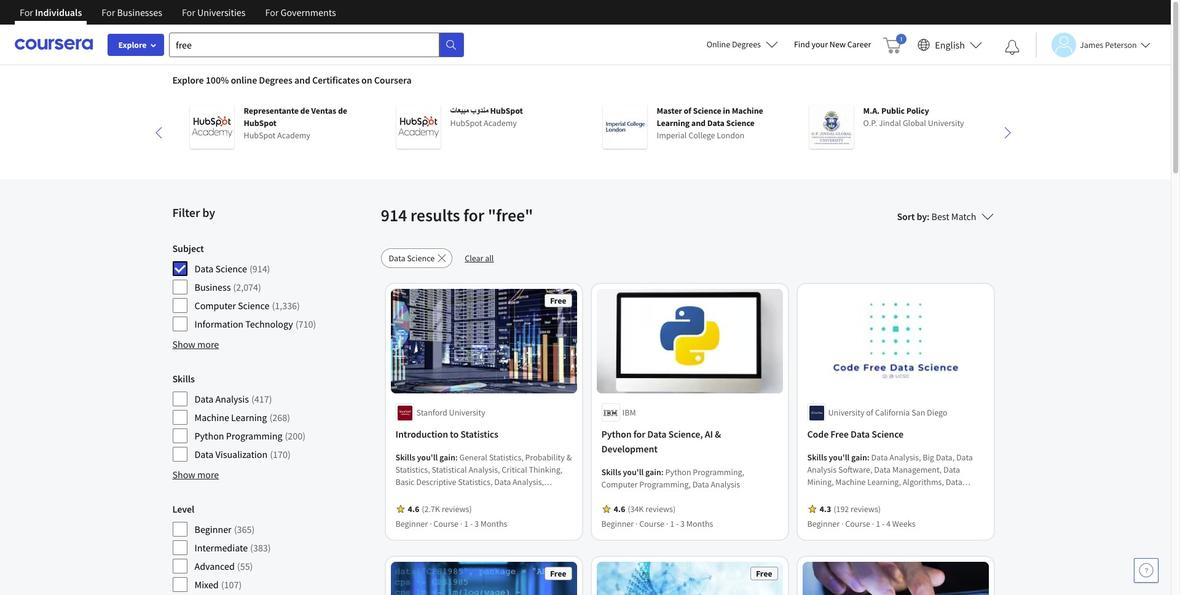 Task type: describe. For each thing, give the bounding box(es) containing it.
365
[[237, 523, 252, 536]]

show for data visualization
[[172, 468, 195, 481]]

for for universities
[[182, 6, 195, 18]]

m.a. public policy o.p. jindal global university
[[864, 105, 964, 128]]

development
[[602, 443, 658, 455]]

course for to
[[434, 519, 459, 530]]

master of science in machine learning and data science imperial college london
[[657, 105, 763, 141]]

skills you'll gain : for python
[[602, 467, 666, 478]]

help center image
[[1139, 563, 1154, 578]]

learning,
[[868, 477, 901, 488]]

intermediate ( 383 )
[[195, 542, 271, 554]]

55
[[240, 560, 250, 572]]

1 horizontal spatial 914
[[381, 204, 407, 226]]

( up "machine learning ( 268 )"
[[251, 393, 254, 405]]

best
[[932, 210, 950, 223]]

science inside button
[[407, 253, 435, 264]]

( up programming
[[270, 411, 273, 424]]

python for programming
[[195, 430, 224, 442]]

show for information technology
[[172, 338, 195, 350]]

- for python for data science, ai & development
[[676, 519, 679, 530]]

machine inside "skills" group
[[195, 411, 229, 424]]

you'll for python
[[623, 467, 644, 478]]

machine inside "master of science in machine learning and data science imperial college london"
[[732, 105, 763, 116]]

course for free
[[846, 519, 871, 530]]

management,
[[893, 464, 942, 476]]

imperial
[[657, 130, 687, 141]]

( down 1,336
[[296, 318, 299, 330]]

show more for data visualization ( 170 )
[[172, 468, 219, 481]]

results
[[411, 204, 460, 226]]

visualization inside data analysis, big data, data analysis software, data management, data mining, machine learning, algorithms, data model, data visualization software, decision making
[[852, 489, 897, 500]]

beginner · course · 1 - 3 months for for
[[602, 519, 713, 530]]

analysis, inside data analysis, big data, data analysis software, data management, data mining, machine learning, algorithms, data model, data visualization software, decision making
[[890, 452, 921, 463]]

you'll for introduction
[[417, 452, 438, 463]]

for businesses
[[102, 6, 162, 18]]

data science
[[389, 253, 435, 264]]

for for individuals
[[20, 6, 33, 18]]

find
[[794, 39, 810, 50]]

general statistics, probability & statistics, statistical analysis, critical thinking, basic descriptive statistics, data analysis, statistical tests, probability distribution, problem solving, statistical visualization
[[396, 452, 572, 512]]

san
[[912, 407, 926, 418]]

more for data
[[197, 468, 219, 481]]

beginner inside level group
[[195, 523, 232, 536]]

1 horizontal spatial software,
[[899, 489, 933, 500]]

level group
[[172, 502, 374, 593]]

representante de ventas de hubspot hubspot academy
[[244, 105, 347, 141]]

show notifications image
[[1005, 40, 1020, 55]]

2 vertical spatial analysis,
[[513, 477, 544, 488]]

university inside m.a. public policy o.p. jindal global university
[[928, 117, 964, 128]]

in
[[723, 105, 730, 116]]

learning inside "skills" group
[[231, 411, 267, 424]]

ventas
[[311, 105, 336, 116]]

- for code free data science
[[882, 519, 885, 530]]

more for information
[[197, 338, 219, 350]]

: for introduction to statistics
[[455, 452, 458, 463]]

visualization inside "skills" group
[[216, 448, 268, 461]]

for universities
[[182, 6, 246, 18]]

analysis for python for data science, ai & development
[[711, 479, 740, 490]]

ibm
[[623, 407, 636, 418]]

( down programming
[[270, 448, 273, 461]]

stanford
[[417, 407, 447, 418]]

explore for explore 100% online degrees and certificates on coursera
[[172, 74, 204, 86]]

914 inside subject group
[[253, 263, 267, 275]]

filter by
[[172, 205, 215, 220]]

business ( 2,074 )
[[195, 281, 261, 293]]

: left 'best'
[[927, 210, 930, 223]]

free inside code free data science link
[[831, 428, 849, 440]]

0 horizontal spatial probability
[[455, 489, 494, 500]]

for for businesses
[[102, 6, 115, 18]]

decision
[[935, 489, 966, 500]]

businesses
[[117, 6, 162, 18]]

ai
[[705, 428, 713, 440]]

مندوب مبيعات hubspot hubspot academy
[[450, 105, 523, 128]]

417
[[254, 393, 269, 405]]

0 vertical spatial software,
[[839, 464, 873, 476]]

hubspot academy image for مندوب مبيعات hubspot
[[396, 105, 441, 149]]

california
[[875, 407, 910, 418]]

machine learning ( 268 )
[[195, 411, 290, 424]]

1 vertical spatial programming,
[[640, 479, 691, 490]]

algorithms,
[[903, 477, 944, 488]]

data science button
[[381, 248, 453, 268]]

english
[[935, 38, 965, 51]]

( down intermediate ( 383 )
[[237, 560, 240, 572]]

for individuals
[[20, 6, 82, 18]]

online degrees button
[[697, 31, 788, 58]]

5 · from the left
[[842, 519, 844, 530]]

100%
[[206, 74, 229, 86]]

computer inside python programming, computer programming, data analysis
[[602, 479, 638, 490]]

4.3 (192 reviews)
[[820, 504, 881, 515]]

6 · from the left
[[872, 519, 874, 530]]

months for python for data science, ai & development
[[687, 519, 713, 530]]

data analysis, big data, data analysis software, data management, data mining, machine learning, algorithms, data model, data visualization software, decision making
[[808, 452, 973, 512]]

new
[[830, 39, 846, 50]]

james
[[1080, 39, 1104, 50]]

مندوب
[[471, 105, 489, 116]]

python for data science, ai & development link
[[602, 427, 778, 456]]

programming
[[226, 430, 282, 442]]

coursera
[[374, 74, 412, 86]]

skills inside group
[[172, 373, 195, 385]]

2 · from the left
[[460, 519, 463, 530]]

technology
[[245, 318, 293, 330]]

science down university of california san diego
[[872, 428, 904, 440]]

2 vertical spatial statistical
[[459, 501, 494, 512]]

( up 2,074
[[250, 263, 253, 275]]

mixed
[[195, 579, 219, 591]]

critical
[[502, 464, 527, 476]]

and inside "master of science in machine learning and data science imperial college london"
[[692, 117, 706, 128]]

(192
[[834, 504, 849, 515]]

914 results for "free"
[[381, 204, 533, 226]]

1 vertical spatial statistics,
[[396, 464, 430, 476]]

stanford university
[[417, 407, 485, 418]]

information
[[195, 318, 244, 330]]

general
[[460, 452, 487, 463]]

information technology ( 710 )
[[195, 318, 316, 330]]

clear all
[[465, 253, 494, 264]]

"free"
[[488, 204, 533, 226]]

clear all button
[[458, 248, 501, 268]]

gain for to
[[440, 452, 455, 463]]

0 horizontal spatial university
[[449, 407, 485, 418]]

shopping cart: 1 item image
[[884, 34, 907, 53]]

explore 100% online degrees and certificates on coursera
[[172, 74, 412, 86]]

your
[[812, 39, 828, 50]]

advanced ( 55 )
[[195, 560, 253, 572]]

reviews) for to
[[442, 504, 472, 515]]

advanced
[[195, 560, 235, 572]]

1 vertical spatial degrees
[[259, 74, 293, 86]]

by for filter
[[202, 205, 215, 220]]

jindal
[[879, 117, 901, 128]]

clear
[[465, 253, 484, 264]]

gain for free
[[852, 452, 867, 463]]

0 vertical spatial and
[[294, 74, 310, 86]]

big
[[923, 452, 934, 463]]

science up the information technology ( 710 )
[[238, 299, 270, 312]]

data analysis ( 417 )
[[195, 393, 272, 405]]

1 horizontal spatial programming,
[[693, 467, 745, 478]]

online
[[707, 39, 731, 50]]

governments
[[281, 6, 336, 18]]

(34k
[[628, 504, 644, 515]]

0 horizontal spatial for
[[464, 204, 485, 226]]

english button
[[913, 25, 987, 65]]

filter
[[172, 205, 200, 220]]

data,
[[936, 452, 955, 463]]

4.6 for introduction to statistics
[[408, 504, 419, 515]]

skills for introduction to statistics
[[396, 452, 415, 463]]

: for python for data science, ai & development
[[661, 467, 664, 478]]

mining,
[[808, 477, 834, 488]]

public
[[882, 105, 905, 116]]

What do you want to learn? text field
[[169, 32, 440, 57]]

london
[[717, 130, 745, 141]]

of for university
[[866, 407, 874, 418]]

o.p. jindal global university image
[[809, 105, 854, 149]]

computer science ( 1,336 )
[[195, 299, 300, 312]]

2 de from the left
[[338, 105, 347, 116]]

data inside general statistics, probability & statistics, statistical analysis, critical thinking, basic descriptive statistics, data analysis, statistical tests, probability distribution, problem solving, statistical visualization
[[494, 477, 511, 488]]

sort by : best match
[[897, 210, 977, 223]]

4.6 (34k reviews)
[[614, 504, 676, 515]]

( up 170
[[285, 430, 288, 442]]

subject
[[172, 242, 204, 255]]

beginner for introduction to statistics
[[396, 519, 428, 530]]

academy inside representante de ventas de hubspot hubspot academy
[[277, 130, 310, 141]]

gain for for
[[646, 467, 661, 478]]

1 · from the left
[[430, 519, 432, 530]]

4.3
[[820, 504, 831, 515]]

reviews) for free
[[851, 504, 881, 515]]

0 horizontal spatial analysis,
[[469, 464, 500, 476]]

data inside python for data science, ai & development
[[647, 428, 667, 440]]

& inside python for data science, ai & development
[[715, 428, 721, 440]]

machine inside data analysis, big data, data analysis software, data management, data mining, machine learning, algorithms, data model, data visualization software, decision making
[[836, 477, 866, 488]]



Task type: locate. For each thing, give the bounding box(es) containing it.
explore left 100%
[[172, 74, 204, 86]]

probability
[[525, 452, 565, 463], [455, 489, 494, 500]]

skills for code free data science
[[808, 452, 827, 463]]

1 for for
[[670, 519, 675, 530]]

0 horizontal spatial python
[[195, 430, 224, 442]]

software, up learning,
[[839, 464, 873, 476]]

4.6 for python for data science, ai & development
[[614, 504, 625, 515]]

1 vertical spatial of
[[866, 407, 874, 418]]

2 show more button from the top
[[172, 467, 219, 482]]

skills group
[[172, 371, 374, 462]]

science,
[[669, 428, 703, 440]]

explore
[[118, 39, 147, 50], [172, 74, 204, 86]]

& left development
[[567, 452, 572, 463]]

2 show from the top
[[172, 468, 195, 481]]

( up intermediate ( 383 )
[[234, 523, 237, 536]]

show more button up level
[[172, 467, 219, 482]]

1 beginner · course · 1 - 3 months from the left
[[396, 519, 508, 530]]

skills you'll gain : down development
[[602, 467, 666, 478]]

0 horizontal spatial visualization
[[216, 448, 268, 461]]

3 down python programming, computer programming, data analysis
[[681, 519, 685, 530]]

4.6 left (2.7k
[[408, 504, 419, 515]]

learning up python programming ( 200 )
[[231, 411, 267, 424]]

0 vertical spatial for
[[464, 204, 485, 226]]

gain down python for data science, ai & development
[[646, 467, 661, 478]]

reviews) up beginner · course · 1 - 4 weeks
[[851, 504, 881, 515]]

data inside python programming, computer programming, data analysis
[[693, 479, 709, 490]]

3 reviews) from the left
[[851, 504, 881, 515]]

- down 4.6 (2.7k reviews)
[[470, 519, 473, 530]]

for up development
[[634, 428, 646, 440]]

explore button
[[108, 34, 164, 56]]

learning
[[657, 117, 690, 128], [231, 411, 267, 424]]

university
[[928, 117, 964, 128], [449, 407, 485, 418], [828, 407, 865, 418]]

show more button down information
[[172, 337, 219, 352]]

learning up imperial
[[657, 117, 690, 128]]

0 horizontal spatial you'll
[[417, 452, 438, 463]]

model,
[[808, 489, 832, 500]]

1 course from the left
[[434, 519, 459, 530]]

python
[[602, 428, 632, 440], [195, 430, 224, 442], [666, 467, 691, 478]]

analysis, up distribution,
[[513, 477, 544, 488]]

beginner down (34k
[[602, 519, 634, 530]]

0 horizontal spatial de
[[300, 105, 310, 116]]

2 horizontal spatial visualization
[[852, 489, 897, 500]]

and left certificates
[[294, 74, 310, 86]]

skills
[[172, 373, 195, 385], [396, 452, 415, 463], [808, 452, 827, 463], [602, 467, 621, 478]]

· down (2.7k
[[430, 519, 432, 530]]

1 vertical spatial probability
[[455, 489, 494, 500]]

0 horizontal spatial software,
[[839, 464, 873, 476]]

reviews) down tests,
[[442, 504, 472, 515]]

1 horizontal spatial de
[[338, 105, 347, 116]]

& right "ai"
[[715, 428, 721, 440]]

academy inside مندوب مبيعات hubspot hubspot academy
[[484, 117, 517, 128]]

universities
[[197, 6, 246, 18]]

0 horizontal spatial machine
[[195, 411, 229, 424]]

3 for introduction to statistics
[[475, 519, 479, 530]]

0 vertical spatial show more button
[[172, 337, 219, 352]]

introduction to statistics
[[396, 428, 499, 440]]

0 horizontal spatial programming,
[[640, 479, 691, 490]]

0 vertical spatial statistical
[[432, 464, 467, 476]]

hubspot academy image for representante de ventas de hubspot
[[190, 105, 234, 149]]

0 horizontal spatial of
[[684, 105, 692, 116]]

thinking,
[[529, 464, 563, 476]]

analysis inside "skills" group
[[216, 393, 249, 405]]

o.p.
[[864, 117, 877, 128]]

statistics
[[461, 428, 499, 440]]

914 left 'results' on the top left of the page
[[381, 204, 407, 226]]

1 1 from the left
[[464, 519, 469, 530]]

beginner · course · 1 - 3 months for to
[[396, 519, 508, 530]]

data visualization ( 170 )
[[195, 448, 291, 461]]

1 vertical spatial explore
[[172, 74, 204, 86]]

0 horizontal spatial beginner · course · 1 - 3 months
[[396, 519, 508, 530]]

show more for information technology ( 710 )
[[172, 338, 219, 350]]

gain down introduction to statistics
[[440, 452, 455, 463]]

tests,
[[433, 489, 453, 500]]

intermediate
[[195, 542, 248, 554]]

(2.7k
[[422, 504, 440, 515]]

- for introduction to statistics
[[470, 519, 473, 530]]

by for sort
[[917, 210, 927, 223]]

hubspot academy image
[[190, 105, 234, 149], [396, 105, 441, 149]]

show more up level
[[172, 468, 219, 481]]

learning inside "master of science in machine learning and data science imperial college london"
[[657, 117, 690, 128]]

0 horizontal spatial analysis
[[216, 393, 249, 405]]

4
[[887, 519, 891, 530]]

free
[[550, 295, 567, 306], [831, 428, 849, 440], [550, 568, 567, 579], [756, 568, 773, 579]]

2 course from the left
[[640, 519, 665, 530]]

0 vertical spatial programming,
[[693, 467, 745, 478]]

beginner for python for data science, ai & development
[[602, 519, 634, 530]]

more down 'data visualization ( 170 )'
[[197, 468, 219, 481]]

distribution,
[[496, 489, 541, 500]]

science up business ( 2,074 ) in the top left of the page
[[216, 263, 247, 275]]

for left individuals
[[20, 6, 33, 18]]

software, down algorithms,
[[899, 489, 933, 500]]

de right ventas
[[338, 105, 347, 116]]

0 horizontal spatial 4.6
[[408, 504, 419, 515]]

710
[[299, 318, 313, 330]]

hubspot academy image left مبيعات
[[396, 105, 441, 149]]

· down the (192
[[842, 519, 844, 530]]

of left california
[[866, 407, 874, 418]]

2 vertical spatial visualization
[[496, 501, 541, 512]]

1 vertical spatial and
[[692, 117, 706, 128]]

2 show more from the top
[[172, 468, 219, 481]]

2 horizontal spatial gain
[[852, 452, 867, 463]]

1 for from the left
[[20, 6, 33, 18]]

1 vertical spatial for
[[634, 428, 646, 440]]

( right 'mixed'
[[221, 579, 224, 591]]

science up london
[[726, 117, 755, 128]]

0 horizontal spatial learning
[[231, 411, 267, 424]]

مبيعات
[[450, 105, 469, 116]]

by right filter
[[202, 205, 215, 220]]

online degrees
[[707, 39, 761, 50]]

machine down data analysis ( 417 ) on the left bottom of page
[[195, 411, 229, 424]]

2 - from the left
[[676, 519, 679, 530]]

: for code free data science
[[867, 452, 870, 463]]

1 vertical spatial analysis,
[[469, 464, 500, 476]]

coursera image
[[15, 35, 93, 54]]

visualization down python programming ( 200 )
[[216, 448, 268, 461]]

python for for
[[602, 428, 632, 440]]

: down python for data science, ai & development
[[661, 467, 664, 478]]

skills down code
[[808, 452, 827, 463]]

1 horizontal spatial of
[[866, 407, 874, 418]]

: left the general
[[455, 452, 458, 463]]

of for master
[[684, 105, 692, 116]]

for left "free"
[[464, 204, 485, 226]]

0 vertical spatial analysis
[[216, 393, 249, 405]]

1 vertical spatial analysis
[[808, 464, 837, 476]]

1 horizontal spatial analysis,
[[513, 477, 544, 488]]

skills you'll gain : for code
[[808, 452, 872, 463]]

machine up 4.3 (192 reviews) on the bottom of the page
[[836, 477, 866, 488]]

computer
[[195, 299, 236, 312], [602, 479, 638, 490]]

4.6 (2.7k reviews)
[[408, 504, 472, 515]]

of
[[684, 105, 692, 116], [866, 407, 874, 418]]

1 horizontal spatial 4.6
[[614, 504, 625, 515]]

by
[[202, 205, 215, 220], [917, 210, 927, 223]]

1 horizontal spatial -
[[676, 519, 679, 530]]

2 horizontal spatial analysis,
[[890, 452, 921, 463]]

1 horizontal spatial course
[[640, 519, 665, 530]]

machine right in
[[732, 105, 763, 116]]

you'll for code
[[829, 452, 850, 463]]

0 vertical spatial analysis,
[[890, 452, 921, 463]]

1 for free
[[876, 519, 880, 530]]

data inside code free data science link
[[851, 428, 870, 440]]

course down 4.3 (192 reviews) on the bottom of the page
[[846, 519, 871, 530]]

beginner · course · 1 - 4 weeks
[[808, 519, 916, 530]]

policy
[[907, 105, 929, 116]]

analysis inside python programming, computer programming, data analysis
[[711, 479, 740, 490]]

107
[[224, 579, 239, 591]]

introduction
[[396, 428, 448, 440]]

explore for explore
[[118, 39, 147, 50]]

0 vertical spatial statistics,
[[489, 452, 524, 463]]

4 for from the left
[[265, 6, 279, 18]]

( down 'data science ( 914 )'
[[233, 281, 236, 293]]

statistics, up critical on the left bottom
[[489, 452, 524, 463]]

skills for python for data science, ai & development
[[602, 467, 621, 478]]

show more
[[172, 338, 219, 350], [172, 468, 219, 481]]

for inside python for data science, ai & development
[[634, 428, 646, 440]]

show up level
[[172, 468, 195, 481]]

1 vertical spatial show more
[[172, 468, 219, 481]]

degrees inside dropdown button
[[732, 39, 761, 50]]

skills you'll gain :
[[396, 452, 460, 463], [808, 452, 872, 463], [602, 467, 666, 478]]

skills down development
[[602, 467, 621, 478]]

all
[[485, 253, 494, 264]]

2 beginner · course · 1 - 3 months from the left
[[602, 519, 713, 530]]

beginner down 4.3 at right bottom
[[808, 519, 840, 530]]

1 horizontal spatial analysis
[[711, 479, 740, 490]]

1 vertical spatial visualization
[[852, 489, 897, 500]]

2 horizontal spatial python
[[666, 467, 691, 478]]

1 vertical spatial academy
[[277, 130, 310, 141]]

0 horizontal spatial reviews)
[[442, 504, 472, 515]]

data inside data science button
[[389, 253, 405, 264]]

analysis up mining,
[[808, 464, 837, 476]]

statistics, up basic at left bottom
[[396, 464, 430, 476]]

1 vertical spatial statistical
[[396, 489, 431, 500]]

m.a.
[[864, 105, 880, 116]]

1 4.6 from the left
[[408, 504, 419, 515]]

1 for to
[[464, 519, 469, 530]]

0 horizontal spatial gain
[[440, 452, 455, 463]]

banner navigation
[[10, 0, 346, 34]]

0 horizontal spatial and
[[294, 74, 310, 86]]

0 vertical spatial explore
[[118, 39, 147, 50]]

academy down representante in the left top of the page
[[277, 130, 310, 141]]

1 horizontal spatial reviews)
[[646, 504, 676, 515]]

for
[[464, 204, 485, 226], [634, 428, 646, 440]]

0 horizontal spatial 1
[[464, 519, 469, 530]]

weeks
[[893, 519, 916, 530]]

python up development
[[602, 428, 632, 440]]

skills up data analysis ( 417 ) on the left bottom of page
[[172, 373, 195, 385]]

0 vertical spatial probability
[[525, 452, 565, 463]]

1,336
[[275, 299, 297, 312]]

170
[[273, 448, 288, 461]]

1 show from the top
[[172, 338, 195, 350]]

for left governments
[[265, 6, 279, 18]]

degrees up representante in the left top of the page
[[259, 74, 293, 86]]

4.6 left (34k
[[614, 504, 625, 515]]

problem
[[396, 501, 426, 512]]

2 more from the top
[[197, 468, 219, 481]]

skills you'll gain : down the introduction at left bottom
[[396, 452, 460, 463]]

analysis inside data analysis, big data, data analysis software, data management, data mining, machine learning, algorithms, data model, data visualization software, decision making
[[808, 464, 837, 476]]

statistical up descriptive
[[432, 464, 467, 476]]

2 horizontal spatial reviews)
[[851, 504, 881, 515]]

college
[[689, 130, 715, 141]]

reviews)
[[442, 504, 472, 515], [646, 504, 676, 515], [851, 504, 881, 515]]

science
[[693, 105, 722, 116], [726, 117, 755, 128], [407, 253, 435, 264], [216, 263, 247, 275], [238, 299, 270, 312], [872, 428, 904, 440]]

1 horizontal spatial academy
[[484, 117, 517, 128]]

1 3 from the left
[[475, 519, 479, 530]]

1 show more button from the top
[[172, 337, 219, 352]]

3 for python for data science, ai & development
[[681, 519, 685, 530]]

0 vertical spatial visualization
[[216, 448, 268, 461]]

skills you'll gain : down 'code free data science'
[[808, 452, 872, 463]]

science down 'results' on the top left of the page
[[407, 253, 435, 264]]

show more down information
[[172, 338, 219, 350]]

2 months from the left
[[687, 519, 713, 530]]

914 up 2,074
[[253, 263, 267, 275]]

( down 365
[[250, 542, 253, 554]]

academy
[[484, 117, 517, 128], [277, 130, 310, 141]]

representante
[[244, 105, 299, 116]]

find your new career
[[794, 39, 871, 50]]

james peterson
[[1080, 39, 1137, 50]]

business
[[195, 281, 231, 293]]

university up 'code free data science'
[[828, 407, 865, 418]]

0 horizontal spatial -
[[470, 519, 473, 530]]

explore inside dropdown button
[[118, 39, 147, 50]]

months for introduction to statistics
[[481, 519, 508, 530]]

2 horizontal spatial -
[[882, 519, 885, 530]]

on
[[362, 74, 372, 86]]

1 vertical spatial machine
[[195, 411, 229, 424]]

1 horizontal spatial learning
[[657, 117, 690, 128]]

3
[[475, 519, 479, 530], [681, 519, 685, 530]]

1 months from the left
[[481, 519, 508, 530]]

reviews) for for
[[646, 504, 676, 515]]

de left ventas
[[300, 105, 310, 116]]

1 more from the top
[[197, 338, 219, 350]]

2 horizontal spatial machine
[[836, 477, 866, 488]]

of right master
[[684, 105, 692, 116]]

3 course from the left
[[846, 519, 871, 530]]

university down policy on the top of page
[[928, 117, 964, 128]]

200
[[288, 430, 303, 442]]

explore down for businesses
[[118, 39, 147, 50]]

analysis down "ai"
[[711, 479, 740, 490]]

1 horizontal spatial you'll
[[623, 467, 644, 478]]

months down distribution,
[[481, 519, 508, 530]]

3 for from the left
[[182, 6, 195, 18]]

2 for from the left
[[102, 6, 115, 18]]

science left in
[[693, 105, 722, 116]]

2 3 from the left
[[681, 519, 685, 530]]

2 hubspot academy image from the left
[[396, 105, 441, 149]]

python for programming,
[[666, 467, 691, 478]]

0 horizontal spatial computer
[[195, 299, 236, 312]]

statistics,
[[489, 452, 524, 463], [396, 464, 430, 476], [458, 477, 493, 488]]

more down information
[[197, 338, 219, 350]]

1 horizontal spatial 3
[[681, 519, 685, 530]]

skills up basic at left bottom
[[396, 452, 415, 463]]

you'll down development
[[623, 467, 644, 478]]

1 down 4.6 (34k reviews)
[[670, 519, 675, 530]]

python inside python programming, computer programming, data analysis
[[666, 467, 691, 478]]

2 vertical spatial statistics,
[[458, 477, 493, 488]]

1 hubspot academy image from the left
[[190, 105, 234, 149]]

programming, up 4.6 (34k reviews)
[[640, 479, 691, 490]]

python for data science, ai & development
[[602, 428, 721, 455]]

2 horizontal spatial skills you'll gain :
[[808, 452, 872, 463]]

0 vertical spatial computer
[[195, 299, 236, 312]]

· down 4.6 (34k reviews)
[[666, 519, 669, 530]]

subject group
[[172, 241, 374, 332]]

0 horizontal spatial explore
[[118, 39, 147, 50]]

1 show more from the top
[[172, 338, 219, 350]]

beginner for code free data science
[[808, 519, 840, 530]]

4 · from the left
[[666, 519, 669, 530]]

gain down 'code free data science'
[[852, 452, 867, 463]]

beginner · course · 1 - 3 months
[[396, 519, 508, 530], [602, 519, 713, 530]]

0 horizontal spatial &
[[567, 452, 572, 463]]

1 horizontal spatial 1
[[670, 519, 675, 530]]

0 vertical spatial degrees
[[732, 39, 761, 50]]

0 horizontal spatial months
[[481, 519, 508, 530]]

for left universities
[[182, 6, 195, 18]]

0 horizontal spatial academy
[[277, 130, 310, 141]]

course for for
[[640, 519, 665, 530]]

3 · from the left
[[636, 519, 638, 530]]

university up statistics
[[449, 407, 485, 418]]

1 horizontal spatial probability
[[525, 452, 565, 463]]

( up technology
[[272, 299, 275, 312]]

show more button for data
[[172, 467, 219, 482]]

& inside general statistics, probability & statistics, statistical analysis, critical thinking, basic descriptive statistics, data analysis, statistical tests, probability distribution, problem solving, statistical visualization
[[567, 452, 572, 463]]

1 horizontal spatial computer
[[602, 479, 638, 490]]

python inside "skills" group
[[195, 430, 224, 442]]

1 - from the left
[[470, 519, 473, 530]]

computer inside subject group
[[195, 299, 236, 312]]

skills you'll gain : for introduction
[[396, 452, 460, 463]]

1 de from the left
[[300, 105, 310, 116]]

0 vertical spatial machine
[[732, 105, 763, 116]]

0 vertical spatial learning
[[657, 117, 690, 128]]

1 horizontal spatial and
[[692, 117, 706, 128]]

by right sort
[[917, 210, 927, 223]]

None search field
[[169, 32, 464, 57]]

more
[[197, 338, 219, 350], [197, 468, 219, 481]]

1 horizontal spatial skills you'll gain :
[[602, 467, 666, 478]]

months down python programming, computer programming, data analysis
[[687, 519, 713, 530]]

beginner · course · 1 - 3 months down 4.6 (34k reviews)
[[602, 519, 713, 530]]

3 - from the left
[[882, 519, 885, 530]]

analysis for code free data science
[[808, 464, 837, 476]]

0 vertical spatial &
[[715, 428, 721, 440]]

1 vertical spatial 914
[[253, 263, 267, 275]]

0 horizontal spatial 3
[[475, 519, 479, 530]]

james peterson button
[[1036, 32, 1151, 57]]

show more button for information
[[172, 337, 219, 352]]

solving,
[[428, 501, 457, 512]]

1 horizontal spatial months
[[687, 519, 713, 530]]

academy down مندوب
[[484, 117, 517, 128]]

0 vertical spatial show more
[[172, 338, 219, 350]]

2 4.6 from the left
[[614, 504, 625, 515]]

imperial college london image
[[603, 105, 647, 149]]

visualization down learning,
[[852, 489, 897, 500]]

online
[[231, 74, 257, 86]]

programming, down "ai"
[[693, 467, 745, 478]]

2 horizontal spatial you'll
[[829, 452, 850, 463]]

beginner up intermediate
[[195, 523, 232, 536]]

2 horizontal spatial analysis
[[808, 464, 837, 476]]

python inside python for data science, ai & development
[[602, 428, 632, 440]]

show
[[172, 338, 195, 350], [172, 468, 195, 481]]

mixed ( 107 )
[[195, 579, 242, 591]]

diego
[[927, 407, 948, 418]]

1 vertical spatial show
[[172, 468, 195, 481]]

beginner down problem on the bottom of page
[[396, 519, 428, 530]]

1 vertical spatial learning
[[231, 411, 267, 424]]

1 horizontal spatial degrees
[[732, 39, 761, 50]]

for for governments
[[265, 6, 279, 18]]

machine
[[732, 105, 763, 116], [195, 411, 229, 424], [836, 477, 866, 488]]

statistics, down the general
[[458, 477, 493, 488]]

you'll down the introduction at left bottom
[[417, 452, 438, 463]]

probability right tests,
[[455, 489, 494, 500]]

career
[[848, 39, 871, 50]]

you'll
[[417, 452, 438, 463], [829, 452, 850, 463], [623, 467, 644, 478]]

0 horizontal spatial hubspot academy image
[[190, 105, 234, 149]]

data inside "master of science in machine learning and data science imperial college london"
[[707, 117, 725, 128]]

1 reviews) from the left
[[442, 504, 472, 515]]

data science ( 914 )
[[195, 263, 270, 275]]

2 reviews) from the left
[[646, 504, 676, 515]]

1 horizontal spatial university
[[828, 407, 865, 418]]

2 1 from the left
[[670, 519, 675, 530]]

3 1 from the left
[[876, 519, 880, 530]]

visualization inside general statistics, probability & statistics, statistical analysis, critical thinking, basic descriptive statistics, data analysis, statistical tests, probability distribution, problem solving, statistical visualization
[[496, 501, 541, 512]]

1 horizontal spatial for
[[634, 428, 646, 440]]

1 horizontal spatial visualization
[[496, 501, 541, 512]]

sort
[[897, 210, 915, 223]]

statistical up problem on the bottom of page
[[396, 489, 431, 500]]

0 horizontal spatial degrees
[[259, 74, 293, 86]]

of inside "master of science in machine learning and data science imperial college london"
[[684, 105, 692, 116]]

1 horizontal spatial hubspot academy image
[[396, 105, 441, 149]]

data
[[707, 117, 725, 128], [389, 253, 405, 264], [195, 263, 214, 275], [195, 393, 214, 405], [647, 428, 667, 440], [851, 428, 870, 440], [195, 448, 214, 461], [872, 452, 888, 463], [957, 452, 973, 463], [874, 464, 891, 476], [944, 464, 960, 476], [494, 477, 511, 488], [946, 477, 963, 488], [693, 479, 709, 490], [834, 489, 850, 500]]

data inside subject group
[[195, 263, 214, 275]]

for governments
[[265, 6, 336, 18]]

beginner ( 365 )
[[195, 523, 255, 536]]

0 vertical spatial show
[[172, 338, 195, 350]]

1 horizontal spatial by
[[917, 210, 927, 223]]

computer up (34k
[[602, 479, 638, 490]]



Task type: vqa. For each thing, say whether or not it's contained in the screenshot.


